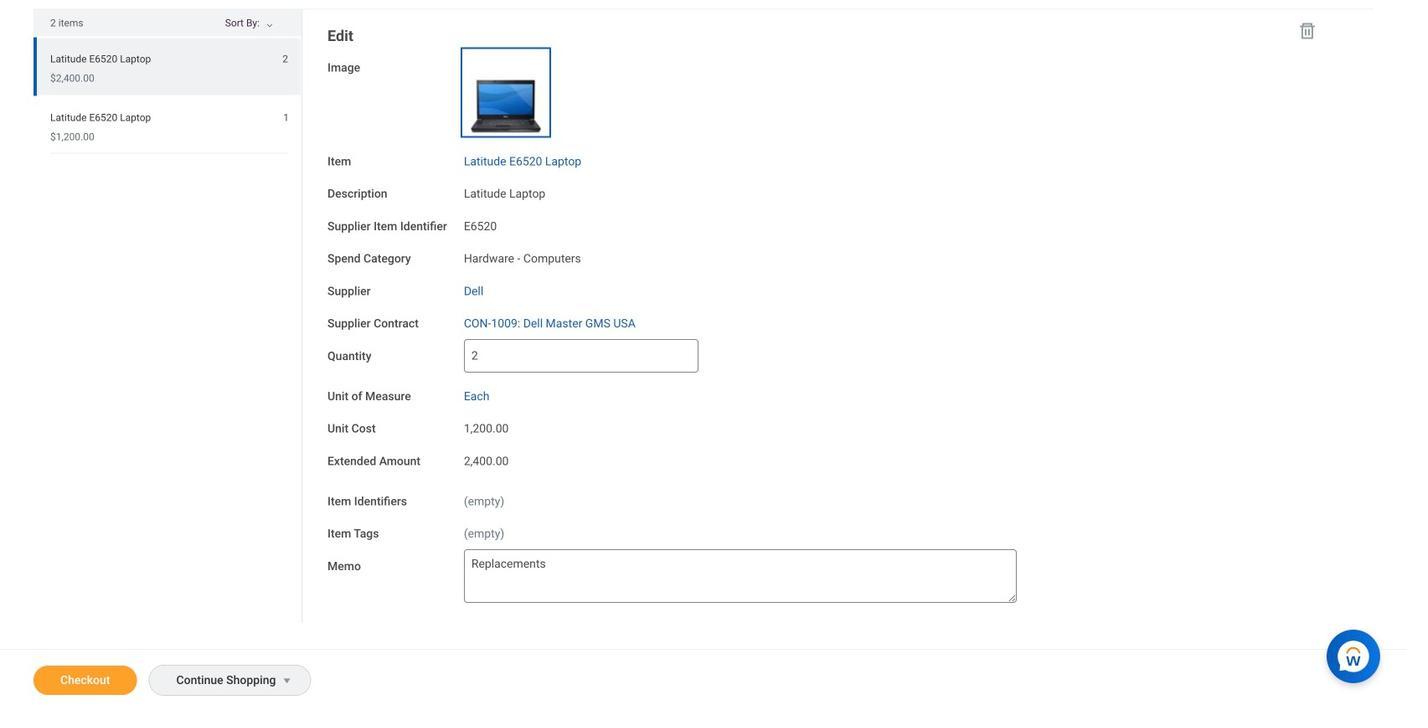 Task type: describe. For each thing, give the bounding box(es) containing it.
hardware - computers element
[[464, 249, 581, 266]]

workday assistant region
[[1327, 623, 1388, 684]]

delete image
[[1298, 20, 1318, 41]]



Task type: vqa. For each thing, say whether or not it's contained in the screenshot.
topmost Effective:
no



Task type: locate. For each thing, give the bounding box(es) containing it.
navigation pane region
[[303, 9, 1339, 635]]

item list list box
[[34, 37, 302, 154]]

none text field inside the navigation pane region
[[464, 550, 1017, 603]]

e6520.jpg image
[[464, 51, 548, 134]]

caret down image
[[277, 675, 297, 688]]

None text field
[[464, 550, 1017, 603]]

chevron down image
[[260, 22, 280, 34]]

region
[[34, 9, 303, 623]]

arrow down image
[[280, 19, 300, 30]]

none text field inside the navigation pane region
[[464, 339, 699, 373]]

None text field
[[464, 339, 699, 373]]



